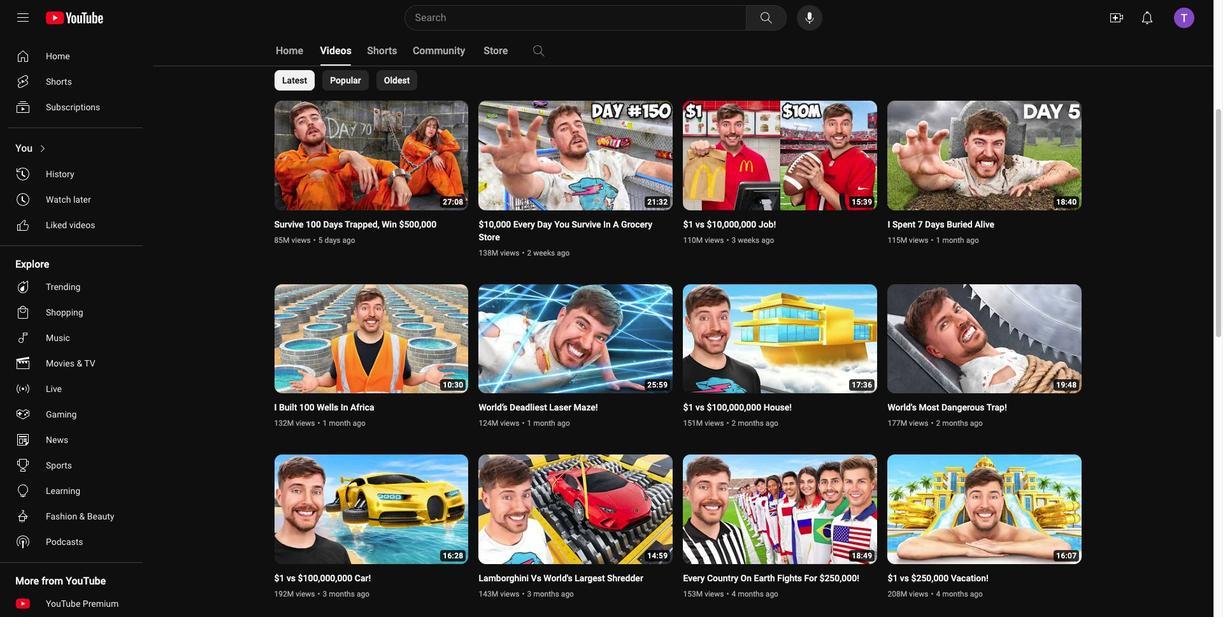 Task type: describe. For each thing, give the bounding box(es) containing it.
ago for largest
[[562, 589, 574, 598]]

85m
[[274, 236, 290, 245]]

110m views
[[684, 236, 724, 245]]

views for lamborghini vs world's largest shredder
[[501, 589, 520, 598]]

$1 for $1 vs $100,000,000 house!
[[684, 402, 694, 413]]

115m views
[[888, 236, 929, 245]]

spent
[[893, 219, 916, 229]]

4 months ago for earth
[[732, 589, 779, 598]]

views for $10,000 every day you survive in a grocery store
[[501, 248, 520, 257]]

1 horizontal spatial shorts
[[367, 45, 397, 57]]

shopping
[[46, 307, 83, 317]]

lamborghini
[[479, 573, 529, 583]]

months for house!
[[738, 419, 764, 428]]

tab list containing home
[[274, 36, 645, 66]]

Subscribe text field
[[402, 9, 442, 19]]

2 for $100,000,000
[[732, 419, 736, 428]]

19 minutes, 48 seconds element
[[1057, 381, 1078, 390]]

3 for $10,000,000
[[732, 236, 736, 245]]

podcasts
[[46, 537, 83, 547]]

history
[[46, 169, 74, 179]]

popular
[[330, 75, 361, 85]]

1 month ago for in
[[323, 419, 366, 428]]

177m views
[[888, 419, 929, 428]]

store inside $10,000 every day you survive in a grocery store
[[479, 232, 500, 242]]

world's most dangerous trap! link
[[888, 401, 1008, 414]]

$1 vs $100,000,000 house! link
[[684, 401, 792, 414]]

2 months ago for dangerous
[[937, 419, 984, 428]]

ago for days
[[967, 236, 980, 245]]

every country on earth fights for $250,000! by mrbeast 153,178,989 views 4 months ago 18 minutes element
[[684, 572, 860, 584]]

$100,000,000 for house!
[[707, 402, 762, 413]]

25:59 link
[[479, 284, 673, 395]]

1 month ago for buried
[[937, 236, 980, 245]]

oldest
[[384, 75, 410, 85]]

avatar image image
[[1175, 8, 1195, 28]]

views for $1 vs $100,000,000 car!
[[296, 589, 315, 598]]

3 weeks ago
[[732, 236, 775, 245]]

i spent 7 days buried alive link
[[888, 218, 995, 230]]

youtube premium
[[46, 599, 119, 609]]

19:48 link
[[888, 284, 1083, 395]]

3 months ago for world's
[[527, 589, 574, 598]]

$1 for $1 vs $10,000,000 job!
[[684, 219, 694, 229]]

208m
[[888, 589, 908, 598]]

1 horizontal spatial 1
[[527, 419, 532, 428]]

151m views
[[684, 419, 724, 428]]

ago for job!
[[762, 236, 775, 245]]

$10,000
[[479, 219, 511, 229]]

2 for day
[[527, 248, 532, 257]]

$500,000
[[399, 219, 437, 229]]

months for trap!
[[943, 419, 969, 428]]

17:36
[[852, 381, 873, 390]]

world's most dangerous trap!
[[888, 402, 1008, 413]]

car!
[[355, 573, 371, 583]]

alive
[[975, 219, 995, 229]]

job!
[[759, 219, 777, 229]]

views for world's deadliest laser maze!
[[501, 419, 520, 428]]

$1 for $1 vs $250,000 vacation!
[[888, 573, 898, 583]]

1 vertical spatial youtube
[[46, 599, 81, 609]]

fights
[[778, 573, 803, 583]]

deadliest
[[510, 402, 547, 413]]

dangerous
[[942, 402, 985, 413]]

more from youtube
[[15, 575, 106, 587]]

16:07
[[1057, 551, 1078, 560]]

$10,000,000
[[707, 219, 757, 229]]

africa
[[351, 402, 375, 413]]

16 minutes, 28 seconds element
[[443, 551, 464, 560]]

2 for dangerous
[[937, 419, 941, 428]]

5 days ago
[[319, 236, 355, 245]]

more
[[15, 575, 39, 587]]

25:59
[[648, 381, 668, 390]]

videos
[[69, 220, 95, 230]]

10:30 link
[[274, 284, 469, 395]]

music
[[46, 333, 70, 343]]

1 survive from the left
[[274, 219, 304, 229]]

win
[[382, 219, 397, 229]]

built
[[279, 402, 297, 413]]

days
[[325, 236, 341, 245]]

17:36 link
[[684, 284, 878, 395]]

survive 100 days trapped, win $500,000 by mrbeast 85,705,255 views 5 days ago 27 minutes element
[[274, 218, 437, 230]]

beauty
[[87, 511, 114, 521]]

i built 100 wells in africa link
[[274, 401, 375, 414]]

learning
[[46, 486, 80, 496]]

views for $1 vs $250,000 vacation!
[[910, 589, 929, 598]]

132m
[[274, 419, 294, 428]]

views for survive 100 days trapped, win $500,000
[[292, 236, 311, 245]]

143m views
[[479, 589, 520, 598]]

18:40 link
[[888, 101, 1083, 211]]

a
[[613, 219, 619, 229]]

7
[[918, 219, 923, 229]]

5
[[319, 236, 323, 245]]

months for car!
[[329, 589, 355, 598]]

trapped,
[[345, 219, 380, 229]]

0 horizontal spatial in
[[341, 402, 348, 413]]

every country on earth fights for $250,000!
[[684, 573, 860, 583]]

ago for wells
[[353, 419, 366, 428]]

trap!
[[987, 402, 1008, 413]]

i spent 7 days buried alive
[[888, 219, 995, 229]]

world's deadliest laser maze!
[[479, 402, 598, 413]]

10 minutes, 30 seconds element
[[443, 381, 464, 390]]

ago for maze!
[[558, 419, 570, 428]]

home inside tab list
[[276, 45, 303, 57]]

month for in
[[329, 419, 351, 428]]

192m
[[274, 589, 294, 598]]

132m views
[[274, 419, 315, 428]]

views for every country on earth fights for $250,000!
[[705, 589, 724, 598]]

1 vertical spatial shorts
[[46, 76, 72, 87]]

$1 vs $100,000,000 car!
[[274, 573, 371, 583]]

weeks for day
[[534, 248, 555, 257]]

ago for car!
[[357, 589, 370, 598]]

16:28
[[443, 551, 464, 560]]

25 minutes, 59 seconds element
[[648, 381, 668, 390]]

21 minutes, 32 seconds element
[[648, 197, 668, 206]]

vs for $1 vs $250,000 vacation!
[[901, 573, 910, 583]]

fashion
[[46, 511, 77, 521]]

sports
[[46, 460, 72, 470]]

$10,000 every day you survive in a grocery store link
[[479, 218, 658, 243]]

gaming
[[46, 409, 77, 419]]

100 inside i built 100 wells in africa by mrbeast 132,427,862 views 1 month ago 10 minutes, 30 seconds element
[[300, 402, 315, 413]]

4 for $250,000
[[937, 589, 941, 598]]

months for vacation!
[[943, 589, 969, 598]]

1 horizontal spatial 1 month ago
[[527, 419, 570, 428]]

i built 100 wells in africa by mrbeast 132,427,862 views 1 month ago 10 minutes, 30 seconds element
[[274, 401, 375, 414]]

85m views
[[274, 236, 311, 245]]

subscribe button
[[392, 3, 452, 25]]



Task type: locate. For each thing, give the bounding box(es) containing it.
4 months ago
[[732, 589, 779, 598], [937, 589, 984, 598]]

18 minutes, 49 seconds element
[[852, 551, 873, 560]]

history link
[[8, 161, 138, 187], [8, 161, 138, 187]]

0 vertical spatial in
[[604, 219, 611, 229]]

movies & tv
[[46, 358, 95, 368]]

1 3 months ago from the left
[[323, 589, 370, 598]]

0 horizontal spatial days
[[323, 219, 343, 229]]

1 horizontal spatial 3 months ago
[[527, 589, 574, 598]]

store inside tab list
[[484, 45, 508, 57]]

$1 up 208m
[[888, 573, 898, 583]]

ago for trapped,
[[343, 236, 355, 245]]

in
[[604, 219, 611, 229], [341, 402, 348, 413]]

lamborghini vs world's largest shredder link
[[479, 572, 644, 584]]

$1 vs $250,000 vacation! by mrbeast 208,523,632 views 4 months ago 16 minutes element
[[888, 572, 989, 584]]

watch later
[[46, 194, 91, 205]]

views right 110m
[[705, 236, 724, 245]]

lamborghini vs world's largest shredder by mrbeast 143,659,397 views 3 months ago 14 minutes, 59 seconds element
[[479, 572, 644, 584]]

0 horizontal spatial month
[[329, 419, 351, 428]]

3 for world's
[[527, 589, 532, 598]]

2 survive from the left
[[572, 219, 602, 229]]

ago down africa
[[353, 419, 366, 428]]

for
[[805, 573, 818, 583]]

vs up 110m views
[[696, 219, 705, 229]]

1 2 months ago from the left
[[732, 419, 779, 428]]

largest
[[575, 573, 605, 583]]

months for earth
[[738, 589, 764, 598]]

ago for trap!
[[971, 419, 984, 428]]

19:48
[[1057, 381, 1078, 390]]

15:39
[[852, 197, 873, 206]]

1 down i built 100 wells in africa link at left
[[323, 419, 327, 428]]

views for i spent 7 days buried alive
[[910, 236, 929, 245]]

100
[[306, 219, 321, 229], [300, 402, 315, 413]]

14:59 link
[[479, 455, 673, 565]]

vs
[[531, 573, 542, 583]]

survive up 85m views
[[274, 219, 304, 229]]

1 tab list from the top
[[274, 36, 645, 66]]

18:49 link
[[684, 455, 878, 565]]

0 horizontal spatial $100,000,000
[[298, 573, 353, 583]]

month down buried
[[943, 236, 965, 245]]

views down 7
[[910, 236, 929, 245]]

ago down $10,000 every day you survive in a grocery store
[[557, 248, 570, 257]]

tab list down subscribe 'text field'
[[274, 36, 645, 66]]

explore
[[15, 258, 49, 270]]

0 horizontal spatial 3 months ago
[[323, 589, 370, 598]]

1 horizontal spatial 2
[[732, 419, 736, 428]]

&
[[77, 358, 82, 368], [79, 511, 85, 521]]

home
[[276, 45, 303, 57], [46, 51, 70, 61]]

in right wells
[[341, 402, 348, 413]]

1 days from the left
[[323, 219, 343, 229]]

27 minutes, 8 seconds element
[[443, 197, 464, 206]]

home link
[[8, 43, 138, 69], [8, 43, 138, 69]]

$1 for $1 vs $100,000,000 car!
[[274, 573, 285, 583]]

0 horizontal spatial 4 months ago
[[732, 589, 779, 598]]

1 vertical spatial &
[[79, 511, 85, 521]]

views for $1 vs $10,000,000 job!
[[705, 236, 724, 245]]

i built 100 wells in africa
[[274, 402, 375, 413]]

store
[[484, 45, 508, 57], [479, 232, 500, 242]]

18 minutes, 40 seconds element
[[1057, 197, 1078, 206]]

27:08
[[443, 197, 464, 206]]

$10,000 every day you survive in a grocery store
[[479, 219, 653, 242]]

2 months ago for $100,000,000
[[732, 419, 779, 428]]

0 horizontal spatial 3
[[323, 589, 327, 598]]

1 for in
[[323, 419, 327, 428]]

month down 'world's deadliest laser maze!' "link"
[[534, 419, 556, 428]]

shorts
[[367, 45, 397, 57], [46, 76, 72, 87]]

$1 vs $250,000 vacation!
[[888, 573, 989, 583]]

shorts up oldest
[[367, 45, 397, 57]]

month for buried
[[943, 236, 965, 245]]

4 months ago for vacation!
[[937, 589, 984, 598]]

views down lamborghini
[[501, 589, 520, 598]]

$1 up 192m in the left bottom of the page
[[274, 573, 285, 583]]

0 horizontal spatial home
[[46, 51, 70, 61]]

you inside $10,000 every day you survive in a grocery store
[[555, 219, 570, 229]]

country
[[708, 573, 739, 583]]

weeks down day
[[534, 248, 555, 257]]

2 weeks ago
[[527, 248, 570, 257]]

views right 151m
[[705, 419, 724, 428]]

weeks down the $10,000,000
[[738, 236, 760, 245]]

177m
[[888, 419, 908, 428]]

1 month ago down world's deadliest laser maze! by mrbeast 124,427,936 views 1 month ago 25 minutes element
[[527, 419, 570, 428]]

ago for earth
[[766, 589, 779, 598]]

0 vertical spatial every
[[514, 219, 535, 229]]

0 horizontal spatial weeks
[[534, 248, 555, 257]]

world's
[[479, 402, 508, 413]]

views for $1 vs $100,000,000 house!
[[705, 419, 724, 428]]

3 down vs in the bottom left of the page
[[527, 589, 532, 598]]

news link
[[8, 427, 138, 453], [8, 427, 138, 453]]

0 horizontal spatial world's
[[544, 573, 573, 583]]

ago down lamborghini vs world's largest shredder
[[562, 589, 574, 598]]

in left a
[[604, 219, 611, 229]]

0 vertical spatial i
[[888, 219, 891, 229]]

days right 7
[[926, 219, 945, 229]]

views down most
[[910, 419, 929, 428]]

home up subscriptions
[[46, 51, 70, 61]]

shorts up subscriptions
[[46, 76, 72, 87]]

days
[[323, 219, 343, 229], [926, 219, 945, 229]]

14:59
[[648, 551, 668, 560]]

3 down the $10,000,000
[[732, 236, 736, 245]]

1 4 from the left
[[732, 589, 736, 598]]

world's most dangerous trap! by mrbeast 177,831,113 views 2 months ago 19 minutes element
[[888, 401, 1008, 414]]

2 4 from the left
[[937, 589, 941, 598]]

3 months ago down lamborghini vs world's largest shredder
[[527, 589, 574, 598]]

gaming link
[[8, 402, 138, 427], [8, 402, 138, 427]]

watch later link
[[8, 187, 138, 212], [8, 187, 138, 212]]

& for tv
[[77, 358, 82, 368]]

$1 up 151m
[[684, 402, 694, 413]]

views down country
[[705, 589, 724, 598]]

0 vertical spatial world's
[[888, 402, 917, 413]]

15 minutes, 39 seconds element
[[852, 197, 873, 206]]

2 4 months ago from the left
[[937, 589, 984, 598]]

1 vertical spatial world's
[[544, 573, 573, 583]]

1 down i spent 7 days buried alive
[[937, 236, 941, 245]]

vs up 192m views
[[287, 573, 296, 583]]

ago down 'job!' on the top
[[762, 236, 775, 245]]

$100,000,000
[[707, 402, 762, 413], [298, 573, 353, 583]]

vs inside "element"
[[696, 219, 705, 229]]

0 vertical spatial you
[[15, 142, 33, 154]]

tab list down the videos
[[274, 70, 417, 91]]

survive inside $10,000 every day you survive in a grocery store
[[572, 219, 602, 229]]

every inside $10,000 every day you survive in a grocery store
[[514, 219, 535, 229]]

0 horizontal spatial i
[[274, 402, 277, 413]]

youtube up the "youtube premium"
[[66, 575, 106, 587]]

$1 vs $100,000,000 house! by mrbeast 151,862,865 views 2 months ago 17 minutes element
[[684, 401, 792, 414]]

2 horizontal spatial 1 month ago
[[937, 236, 980, 245]]

ago for vacation!
[[971, 589, 984, 598]]

months down $1 vs $100,000,000 house!
[[738, 419, 764, 428]]

1 horizontal spatial month
[[534, 419, 556, 428]]

ago down every country on earth fights for $250,000! by mrbeast 153,178,989 views 4 months ago 18 minutes element
[[766, 589, 779, 598]]

1 vertical spatial i
[[274, 402, 277, 413]]

16 minutes, 7 seconds element
[[1057, 551, 1078, 560]]

fashion & beauty
[[46, 511, 114, 521]]

shredder
[[608, 573, 644, 583]]

grocery
[[622, 219, 653, 229]]

1 horizontal spatial 3
[[527, 589, 532, 598]]

weeks for $10,000,000
[[738, 236, 760, 245]]

& left beauty
[[79, 511, 85, 521]]

ago down dangerous
[[971, 419, 984, 428]]

1 vertical spatial you
[[555, 219, 570, 229]]

4 for on
[[732, 589, 736, 598]]

news
[[46, 435, 68, 445]]

1 vertical spatial tab list
[[274, 70, 417, 91]]

1 down deadliest
[[527, 419, 532, 428]]

world's right vs in the bottom left of the page
[[544, 573, 573, 583]]

views right 132m at bottom
[[296, 419, 315, 428]]

1 horizontal spatial in
[[604, 219, 611, 229]]

100 up 5
[[306, 219, 321, 229]]

world's deadliest laser maze! by mrbeast 124,427,936 views 1 month ago 25 minutes element
[[479, 401, 598, 414]]

i for i spent 7 days buried alive
[[888, 219, 891, 229]]

months for largest
[[534, 589, 560, 598]]

1 horizontal spatial $100,000,000
[[707, 402, 762, 413]]

$1
[[684, 219, 694, 229], [684, 402, 694, 413], [274, 573, 285, 583], [888, 573, 898, 583]]

2 down $1 vs $100,000,000 house!
[[732, 419, 736, 428]]

$1 inside "element"
[[684, 219, 694, 229]]

2 months ago down $1 vs $100,000,000 house!
[[732, 419, 779, 428]]

later
[[73, 194, 91, 205]]

every up the 153m
[[684, 573, 705, 583]]

i for i built 100 wells in africa
[[274, 402, 277, 413]]

vs up 151m views
[[696, 402, 705, 413]]

& left tv
[[77, 358, 82, 368]]

views down the $250,000
[[910, 589, 929, 598]]

1 horizontal spatial weeks
[[738, 236, 760, 245]]

views for world's most dangerous trap!
[[910, 419, 929, 428]]

0 vertical spatial store
[[484, 45, 508, 57]]

$1 vs $10,000,000 job!
[[684, 219, 777, 229]]

views
[[292, 236, 311, 245], [705, 236, 724, 245], [910, 236, 929, 245], [501, 248, 520, 257], [296, 419, 315, 428], [501, 419, 520, 428], [705, 419, 724, 428], [910, 419, 929, 428], [296, 589, 315, 598], [501, 589, 520, 598], [705, 589, 724, 598], [910, 589, 929, 598]]

1 horizontal spatial i
[[888, 219, 891, 229]]

ago for you
[[557, 248, 570, 257]]

2 3 months ago from the left
[[527, 589, 574, 598]]

100 right built
[[300, 402, 315, 413]]

2 2 months ago from the left
[[937, 419, 984, 428]]

0 vertical spatial $100,000,000
[[707, 402, 762, 413]]

& for beauty
[[79, 511, 85, 521]]

world's deadliest laser maze! link
[[479, 401, 598, 414]]

i left built
[[274, 402, 277, 413]]

ago down alive
[[967, 236, 980, 245]]

vs for $1 vs $100,000,000 car!
[[287, 573, 296, 583]]

1 vertical spatial $100,000,000
[[298, 573, 353, 583]]

17 minutes, 36 seconds element
[[852, 381, 873, 390]]

1 horizontal spatial world's
[[888, 402, 917, 413]]

1 horizontal spatial survive
[[572, 219, 602, 229]]

0 horizontal spatial 4
[[732, 589, 736, 598]]

3 for $100,000,000
[[323, 589, 327, 598]]

0 horizontal spatial shorts
[[46, 76, 72, 87]]

0 horizontal spatial 2
[[527, 248, 532, 257]]

16:07 link
[[888, 455, 1083, 565]]

months down "vacation!" at bottom right
[[943, 589, 969, 598]]

$1 vs $100,000,000 house!
[[684, 402, 792, 413]]

1 horizontal spatial 2 months ago
[[937, 419, 984, 428]]

0 vertical spatial weeks
[[738, 236, 760, 245]]

0 horizontal spatial every
[[514, 219, 535, 229]]

2 months ago down dangerous
[[937, 419, 984, 428]]

views right 85m
[[292, 236, 311, 245]]

tab list containing latest
[[274, 70, 417, 91]]

youtube down more from youtube
[[46, 599, 81, 609]]

ago down laser
[[558, 419, 570, 428]]

every
[[514, 219, 535, 229], [684, 573, 705, 583]]

$1 vs $100,000,000 car! by mrbeast 192,531,677 views 3 months ago 16 minutes element
[[274, 572, 371, 584]]

ago down "vacation!" at bottom right
[[971, 589, 984, 598]]

1 vertical spatial store
[[479, 232, 500, 242]]

$250,000!
[[820, 573, 860, 583]]

subscribe
[[402, 9, 442, 19]]

month down wells
[[329, 419, 351, 428]]

1 horizontal spatial home
[[276, 45, 303, 57]]

124m views
[[479, 419, 520, 428]]

shopping link
[[8, 300, 138, 325], [8, 300, 138, 325]]

laser
[[550, 402, 572, 413]]

$1 vs $10,000,000 job! by mrbeast 110,516,335 views 3 weeks ago 15 minutes element
[[684, 218, 777, 230]]

views right 192m in the left bottom of the page
[[296, 589, 315, 598]]

Search text field
[[415, 10, 744, 26]]

1 vertical spatial weeks
[[534, 248, 555, 257]]

tab list
[[274, 36, 645, 66], [274, 70, 417, 91]]

153m
[[684, 589, 703, 598]]

vs up 208m views
[[901, 573, 910, 583]]

0 horizontal spatial 2 months ago
[[732, 419, 779, 428]]

3 months ago for $100,000,000
[[323, 589, 370, 598]]

1 for buried
[[937, 236, 941, 245]]

youtube
[[66, 575, 106, 587], [46, 599, 81, 609]]

vs for $1 vs $10,000,000 job!
[[696, 219, 705, 229]]

buried
[[947, 219, 973, 229]]

i spent 7 days buried alive by mrbeast 115,693,669 views 1 month ago 18 minutes element
[[888, 218, 995, 230]]

watch
[[46, 194, 71, 205]]

1 horizontal spatial every
[[684, 573, 705, 583]]

10:30
[[443, 381, 464, 390]]

4 down country
[[732, 589, 736, 598]]

house!
[[764, 402, 792, 413]]

ago right days
[[343, 236, 355, 245]]

lamborghini vs world's largest shredder
[[479, 573, 644, 583]]

months down vs in the bottom left of the page
[[534, 589, 560, 598]]

days up days
[[323, 219, 343, 229]]

shorts link
[[8, 69, 138, 94], [8, 69, 138, 94]]

2 tab list from the top
[[274, 70, 417, 91]]

0 horizontal spatial you
[[15, 142, 33, 154]]

4
[[732, 589, 736, 598], [937, 589, 941, 598]]

1 horizontal spatial 4 months ago
[[937, 589, 984, 598]]

2 down world's most dangerous trap! by mrbeast 177,831,113 views 2 months ago 19 minutes element
[[937, 419, 941, 428]]

ago down car!
[[357, 589, 370, 598]]

months down dangerous
[[943, 419, 969, 428]]

138m views
[[479, 248, 520, 257]]

home up latest
[[276, 45, 303, 57]]

0 vertical spatial youtube
[[66, 575, 106, 587]]

views for i built 100 wells in africa
[[296, 419, 315, 428]]

views right the 138m
[[501, 248, 520, 257]]

survive
[[274, 219, 304, 229], [572, 219, 602, 229]]

15:39 link
[[684, 101, 878, 211]]

143m
[[479, 589, 499, 598]]

vs for $1 vs $100,000,000 house!
[[696, 402, 705, 413]]

months down $1 vs $100,000,000 car!
[[329, 589, 355, 598]]

0 vertical spatial 100
[[306, 219, 321, 229]]

0 horizontal spatial survive
[[274, 219, 304, 229]]

0 horizontal spatial 1
[[323, 419, 327, 428]]

$100,000,000 up 192m views
[[298, 573, 353, 583]]

store right community
[[484, 45, 508, 57]]

3 months ago down car!
[[323, 589, 370, 598]]

views right 124m
[[501, 419, 520, 428]]

premium
[[83, 599, 119, 609]]

vacation!
[[952, 573, 989, 583]]

1 horizontal spatial you
[[555, 219, 570, 229]]

3 down $1 vs $100,000,000 car!
[[323, 589, 327, 598]]

27:08 link
[[274, 101, 469, 211]]

i left spent
[[888, 219, 891, 229]]

208m views
[[888, 589, 929, 598]]

store down '$10,000'
[[479, 232, 500, 242]]

2 horizontal spatial 3
[[732, 236, 736, 245]]

100 inside survive 100 days trapped, win $500,000 by mrbeast 85,705,255 views 5 days ago 27 minutes element
[[306, 219, 321, 229]]

1 horizontal spatial 4
[[937, 589, 941, 598]]

None search field
[[382, 5, 790, 31]]

movies
[[46, 358, 75, 368]]

4 months ago down "vacation!" at bottom right
[[937, 589, 984, 598]]

2 days from the left
[[926, 219, 945, 229]]

1 vertical spatial in
[[341, 402, 348, 413]]

2 right 138m views
[[527, 248, 532, 257]]

0 horizontal spatial 1 month ago
[[323, 419, 366, 428]]

ago down house!
[[766, 419, 779, 428]]

2 horizontal spatial month
[[943, 236, 965, 245]]

18:49
[[852, 551, 873, 560]]

1 vertical spatial 100
[[300, 402, 315, 413]]

1 month ago down buried
[[937, 236, 980, 245]]

1 horizontal spatial days
[[926, 219, 945, 229]]

youtube premium link
[[8, 591, 138, 616], [8, 591, 138, 616]]

0 vertical spatial tab list
[[274, 36, 645, 66]]

0 vertical spatial &
[[77, 358, 82, 368]]

4 down $1 vs $250,000 vacation! link
[[937, 589, 941, 598]]

world's up 177m
[[888, 402, 917, 413]]

in inside $10,000 every day you survive in a grocery store
[[604, 219, 611, 229]]

1 month ago down wells
[[323, 419, 366, 428]]

2 horizontal spatial 1
[[937, 236, 941, 245]]

14 minutes, 59 seconds element
[[648, 551, 668, 560]]

$100,000,000 up 151m views
[[707, 402, 762, 413]]

survive left a
[[572, 219, 602, 229]]

1 4 months ago from the left
[[732, 589, 779, 598]]

trending
[[46, 282, 81, 292]]

$100,000,000 for car!
[[298, 573, 353, 583]]

latest
[[282, 75, 307, 85]]

ago for house!
[[766, 419, 779, 428]]

live
[[46, 384, 62, 394]]

1 vertical spatial every
[[684, 573, 705, 583]]

115m
[[888, 236, 908, 245]]

0 vertical spatial shorts
[[367, 45, 397, 57]]

$1 up 110m
[[684, 219, 694, 229]]

months down on
[[738, 589, 764, 598]]

4 months ago down on
[[732, 589, 779, 598]]

$10,000 every day you survive in a grocery store by mrbeast 138,148,242 views 2 weeks ago 21 minutes element
[[479, 218, 658, 243]]

liked videos link
[[8, 212, 138, 238], [8, 212, 138, 238]]

3 months ago
[[323, 589, 370, 598], [527, 589, 574, 598]]

every left day
[[514, 219, 535, 229]]

2 horizontal spatial 2
[[937, 419, 941, 428]]

$250,000
[[912, 573, 949, 583]]



Task type: vqa. For each thing, say whether or not it's contained in the screenshot.
'videos'
yes



